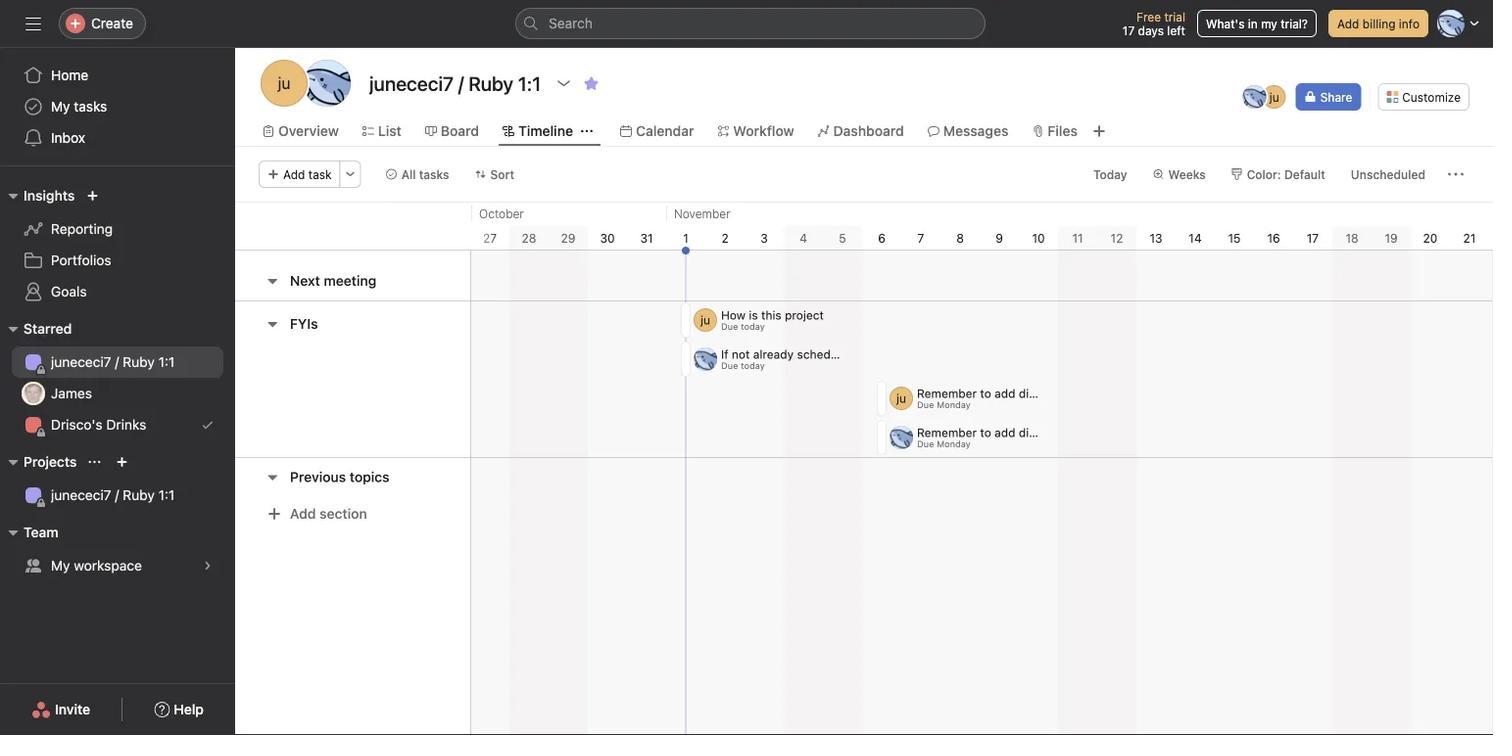 Task type: describe. For each thing, give the bounding box(es) containing it.
color: default button
[[1223, 161, 1334, 188]]

files
[[1048, 123, 1078, 139]]

drinks
[[106, 417, 146, 433]]

what's in my trial? button
[[1197, 10, 1317, 37]]

tasks for all tasks
[[419, 168, 449, 181]]

create button
[[59, 8, 146, 39]]

/ for junececi7 / ruby 1:1 link inside the projects element
[[115, 488, 119, 504]]

/ for first junececi7 / ruby 1:1 link from the top of the page
[[115, 354, 119, 370]]

color: default
[[1247, 168, 1326, 181]]

default
[[1285, 168, 1326, 181]]

31
[[640, 231, 653, 245]]

due inside how is this project due today
[[721, 322, 738, 332]]

0 horizontal spatial more actions image
[[345, 169, 356, 180]]

messages link
[[928, 121, 1009, 142]]

home link
[[12, 60, 223, 91]]

add section button
[[259, 497, 375, 532]]

13
[[1150, 231, 1163, 245]]

drisco's drinks link
[[12, 410, 223, 441]]

info
[[1399, 17, 1420, 30]]

add billing info
[[1338, 17, 1420, 30]]

october
[[479, 207, 524, 220]]

fyis button
[[290, 307, 318, 342]]

previous
[[290, 469, 346, 486]]

all
[[401, 168, 416, 181]]

sort button
[[466, 161, 523, 188]]

15
[[1228, 231, 1241, 245]]

11
[[1072, 231, 1083, 245]]

27
[[483, 231, 497, 245]]

reporting link
[[12, 214, 223, 245]]

workspace
[[74, 558, 142, 574]]

add for add task
[[283, 168, 305, 181]]

my tasks
[[51, 98, 107, 115]]

due monday for ra
[[917, 439, 971, 450]]

19
[[1385, 231, 1398, 245]]

workflow
[[733, 123, 794, 139]]

new project or portfolio image
[[116, 457, 128, 468]]

reporting
[[51, 221, 113, 237]]

junececi7 inside starred element
[[51, 354, 111, 370]]

teams element
[[0, 515, 235, 586]]

messages
[[943, 123, 1009, 139]]

overview
[[278, 123, 339, 139]]

customize
[[1403, 90, 1461, 104]]

1 horizontal spatial more actions image
[[1448, 167, 1464, 182]]

ruby inside starred element
[[123, 354, 155, 370]]

my workspace
[[51, 558, 142, 574]]

add task button
[[259, 161, 341, 188]]

files link
[[1032, 121, 1078, 142]]

projects
[[24, 454, 77, 470]]

previous topics button
[[290, 460, 390, 495]]

drisco's
[[51, 417, 103, 433]]

topics
[[350, 469, 390, 486]]

board link
[[425, 121, 479, 142]]

how is this project due today
[[721, 308, 824, 332]]

10
[[1032, 231, 1045, 245]]

add tab image
[[1092, 123, 1107, 139]]

project
[[785, 308, 824, 322]]

new image
[[87, 190, 98, 202]]

collapse task list for the section next meeting image
[[265, 273, 280, 289]]

trial?
[[1281, 17, 1308, 30]]

how
[[721, 308, 746, 322]]

30
[[600, 231, 615, 245]]

fyis
[[290, 316, 318, 332]]

what's
[[1206, 17, 1245, 30]]

29
[[561, 231, 576, 245]]

starred element
[[0, 312, 235, 445]]

create
[[91, 15, 133, 31]]

november
[[674, 207, 731, 220]]

previous topics
[[290, 469, 390, 486]]

21
[[1464, 231, 1476, 245]]

workflow link
[[718, 121, 794, 142]]

8
[[957, 231, 964, 245]]

this
[[761, 308, 782, 322]]

monday for ra
[[937, 439, 971, 450]]

1 junececi7 / ruby 1:1 link from the top
[[12, 347, 223, 378]]

insights element
[[0, 178, 235, 312]]

goals
[[51, 284, 87, 300]]

projects button
[[0, 451, 77, 474]]

show options image
[[556, 75, 572, 91]]

junececi7 / ruby 1:1 inside starred element
[[51, 354, 175, 370]]

insights button
[[0, 184, 75, 208]]

board
[[441, 123, 479, 139]]

my for my workspace
[[51, 558, 70, 574]]

see details, my workspace image
[[202, 561, 214, 572]]

search
[[549, 15, 593, 31]]

weeks
[[1169, 168, 1206, 181]]

1
[[683, 231, 689, 245]]

junececi7 / ruby 1:1 link inside projects element
[[12, 480, 223, 512]]

today
[[1093, 168, 1127, 181]]

add section
[[290, 506, 367, 522]]

ja
[[27, 387, 40, 401]]



Task type: locate. For each thing, give the bounding box(es) containing it.
1 due monday from the top
[[917, 400, 971, 410]]

1 vertical spatial my
[[51, 558, 70, 574]]

global element
[[0, 48, 235, 166]]

ruby inside projects element
[[123, 488, 155, 504]]

tasks inside my tasks link
[[74, 98, 107, 115]]

inbox link
[[12, 122, 223, 154]]

1:1 inside starred element
[[158, 354, 175, 370]]

share button
[[1296, 83, 1361, 111]]

1 vertical spatial junececi7 / ruby 1:1 link
[[12, 480, 223, 512]]

james
[[51, 386, 92, 402]]

my workspace link
[[12, 551, 223, 582]]

1 vertical spatial ruby
[[123, 488, 155, 504]]

2 my from the top
[[51, 558, 70, 574]]

junececi7 down show options, current sort, top image
[[51, 488, 111, 504]]

2 monday from the top
[[937, 439, 971, 450]]

add
[[1338, 17, 1360, 30], [283, 168, 305, 181], [290, 506, 316, 522]]

1 vertical spatial today
[[741, 361, 765, 371]]

6
[[878, 231, 886, 245]]

/
[[115, 354, 119, 370], [115, 488, 119, 504]]

junececi7 inside projects element
[[51, 488, 111, 504]]

portfolios link
[[12, 245, 223, 276]]

1 vertical spatial add
[[283, 168, 305, 181]]

junececi7 / ruby 1:1 link up james
[[12, 347, 223, 378]]

junececi7 / ruby 1:1 inside projects element
[[51, 488, 175, 504]]

2 today from the top
[[741, 361, 765, 371]]

ruby down new project or portfolio "icon"
[[123, 488, 155, 504]]

add left billing at right
[[1338, 17, 1360, 30]]

add down the previous
[[290, 506, 316, 522]]

junececi7 / ruby 1:1 down new project or portfolio "icon"
[[51, 488, 175, 504]]

calendar
[[636, 123, 694, 139]]

tasks
[[74, 98, 107, 115], [419, 168, 449, 181]]

1 horizontal spatial tasks
[[419, 168, 449, 181]]

0 vertical spatial 1:1
[[158, 354, 175, 370]]

next meeting
[[290, 273, 377, 289]]

meeting
[[324, 273, 377, 289]]

due today
[[721, 361, 765, 371]]

1 vertical spatial junececi7 / ruby 1:1
[[51, 488, 175, 504]]

2
[[722, 231, 729, 245]]

0 vertical spatial due monday
[[917, 400, 971, 410]]

weeks button
[[1144, 161, 1215, 188]]

2 junececi7 from the top
[[51, 488, 111, 504]]

1 vertical spatial /
[[115, 488, 119, 504]]

my inside global element
[[51, 98, 70, 115]]

collapse task list for the section fyis image
[[265, 317, 280, 332]]

days
[[1138, 24, 1164, 37]]

ju
[[278, 74, 290, 93], [1270, 90, 1279, 104], [701, 314, 710, 327], [897, 392, 906, 406]]

more actions image
[[1448, 167, 1464, 182], [345, 169, 356, 180]]

add task
[[283, 168, 332, 181]]

junececi7 up james
[[51, 354, 111, 370]]

1 1:1 from the top
[[158, 354, 175, 370]]

/ inside starred element
[[115, 354, 119, 370]]

my inside teams element
[[51, 558, 70, 574]]

more actions image right task
[[345, 169, 356, 180]]

home
[[51, 67, 88, 83]]

tasks inside all tasks dropdown button
[[419, 168, 449, 181]]

calendar link
[[620, 121, 694, 142]]

5
[[839, 231, 846, 245]]

0 vertical spatial /
[[115, 354, 119, 370]]

2 vertical spatial add
[[290, 506, 316, 522]]

3
[[761, 231, 768, 245]]

17 left days
[[1123, 24, 1135, 37]]

9
[[996, 231, 1003, 245]]

0 vertical spatial junececi7
[[51, 354, 111, 370]]

share
[[1321, 90, 1353, 104]]

inbox
[[51, 130, 85, 146]]

billing
[[1363, 17, 1396, 30]]

add billing info button
[[1329, 10, 1429, 37]]

tasks right all
[[419, 168, 449, 181]]

insights
[[24, 188, 75, 204]]

remove from starred image
[[583, 75, 599, 91]]

18
[[1346, 231, 1359, 245]]

my tasks link
[[12, 91, 223, 122]]

0 vertical spatial tasks
[[74, 98, 107, 115]]

1 ruby from the top
[[123, 354, 155, 370]]

is
[[749, 308, 758, 322]]

17 right 16
[[1307, 231, 1319, 245]]

/ up drisco's drinks link
[[115, 354, 119, 370]]

in
[[1248, 17, 1258, 30]]

section
[[320, 506, 367, 522]]

help
[[174, 702, 204, 718]]

list
[[378, 123, 402, 139]]

1:1 inside projects element
[[158, 488, 175, 504]]

4
[[800, 231, 807, 245]]

my
[[1261, 17, 1278, 30]]

next
[[290, 273, 320, 289]]

14
[[1189, 231, 1202, 245]]

task
[[309, 168, 332, 181]]

1:1 for junececi7 / ruby 1:1 link inside the projects element
[[158, 488, 175, 504]]

invite
[[55, 702, 90, 718]]

portfolios
[[51, 252, 111, 268]]

add for add billing info
[[1338, 17, 1360, 30]]

1 vertical spatial 17
[[1307, 231, 1319, 245]]

0 vertical spatial 17
[[1123, 24, 1135, 37]]

tab actions image
[[581, 125, 593, 137]]

projects element
[[0, 445, 235, 515]]

help button
[[141, 693, 216, 728]]

1:1 up teams element
[[158, 488, 175, 504]]

/ inside projects element
[[115, 488, 119, 504]]

unscheduled
[[1351, 168, 1426, 181]]

2 1:1 from the top
[[158, 488, 175, 504]]

dashboard
[[833, 123, 904, 139]]

1 monday from the top
[[937, 400, 971, 410]]

ra
[[317, 74, 337, 93], [1247, 90, 1263, 104], [698, 353, 713, 366], [894, 431, 909, 445]]

0 horizontal spatial 17
[[1123, 24, 1135, 37]]

1:1 for first junececi7 / ruby 1:1 link from the top of the page
[[158, 354, 175, 370]]

due
[[721, 322, 738, 332], [721, 361, 738, 371], [917, 400, 934, 410], [917, 439, 934, 450]]

1 my from the top
[[51, 98, 70, 115]]

junececi7 / ruby 1:1 link down new project or portfolio "icon"
[[12, 480, 223, 512]]

more actions image up the 21 at the top of page
[[1448, 167, 1464, 182]]

/ down new project or portfolio "icon"
[[115, 488, 119, 504]]

0 vertical spatial junececi7 / ruby 1:1 link
[[12, 347, 223, 378]]

show options, current sort, top image
[[89, 457, 100, 468]]

0 vertical spatial junececi7 / ruby 1:1
[[51, 354, 175, 370]]

free
[[1137, 10, 1161, 24]]

due monday for ju
[[917, 400, 971, 410]]

0 vertical spatial ruby
[[123, 354, 155, 370]]

all tasks button
[[377, 161, 458, 188]]

1 vertical spatial monday
[[937, 439, 971, 450]]

1 / from the top
[[115, 354, 119, 370]]

add left task
[[283, 168, 305, 181]]

invite button
[[19, 693, 103, 728]]

1:1 up drisco's drinks link
[[158, 354, 175, 370]]

free trial 17 days left
[[1123, 10, 1186, 37]]

goals link
[[12, 276, 223, 308]]

today up due today
[[741, 322, 765, 332]]

my up inbox
[[51, 98, 70, 115]]

1 horizontal spatial 17
[[1307, 231, 1319, 245]]

0 vertical spatial today
[[741, 322, 765, 332]]

2 junececi7 / ruby 1:1 from the top
[[51, 488, 175, 504]]

today down how is this project due today
[[741, 361, 765, 371]]

monday for ju
[[937, 400, 971, 410]]

today
[[741, 322, 765, 332], [741, 361, 765, 371]]

junececi7 / ruby 1:1 up james
[[51, 354, 175, 370]]

ruby up drinks
[[123, 354, 155, 370]]

my for my tasks
[[51, 98, 70, 115]]

customize button
[[1378, 83, 1470, 111]]

add for add section
[[290, 506, 316, 522]]

0 horizontal spatial tasks
[[74, 98, 107, 115]]

17 inside free trial 17 days left
[[1123, 24, 1135, 37]]

2 ruby from the top
[[123, 488, 155, 504]]

starred button
[[0, 317, 72, 341]]

tasks down the home
[[74, 98, 107, 115]]

team
[[24, 525, 58, 541]]

1 vertical spatial junececi7
[[51, 488, 111, 504]]

list link
[[362, 121, 402, 142]]

due monday
[[917, 400, 971, 410], [917, 439, 971, 450]]

0 vertical spatial add
[[1338, 17, 1360, 30]]

hide sidebar image
[[25, 16, 41, 31]]

None text field
[[365, 66, 546, 101]]

1 vertical spatial tasks
[[419, 168, 449, 181]]

what's in my trial?
[[1206, 17, 1308, 30]]

my
[[51, 98, 70, 115], [51, 558, 70, 574]]

my down "team"
[[51, 558, 70, 574]]

1 junececi7 / ruby 1:1 from the top
[[51, 354, 175, 370]]

2 / from the top
[[115, 488, 119, 504]]

collapse task list for the section previous topics image
[[265, 470, 280, 486]]

28
[[522, 231, 536, 245]]

1 today from the top
[[741, 322, 765, 332]]

tasks for my tasks
[[74, 98, 107, 115]]

today inside how is this project due today
[[741, 322, 765, 332]]

today button
[[1085, 161, 1136, 188]]

timeline
[[518, 123, 573, 139]]

16
[[1267, 231, 1280, 245]]

0 vertical spatial monday
[[937, 400, 971, 410]]

color:
[[1247, 168, 1281, 181]]

search list box
[[515, 8, 986, 39]]

junececi7 / ruby 1:1
[[51, 354, 175, 370], [51, 488, 175, 504]]

starred
[[24, 321, 72, 337]]

team button
[[0, 521, 58, 545]]

1 vertical spatial due monday
[[917, 439, 971, 450]]

2 junececi7 / ruby 1:1 link from the top
[[12, 480, 223, 512]]

0 vertical spatial my
[[51, 98, 70, 115]]

1 vertical spatial 1:1
[[158, 488, 175, 504]]

1 junececi7 from the top
[[51, 354, 111, 370]]

2 due monday from the top
[[917, 439, 971, 450]]



Task type: vqa. For each thing, say whether or not it's contained in the screenshot.
leftmost IT
no



